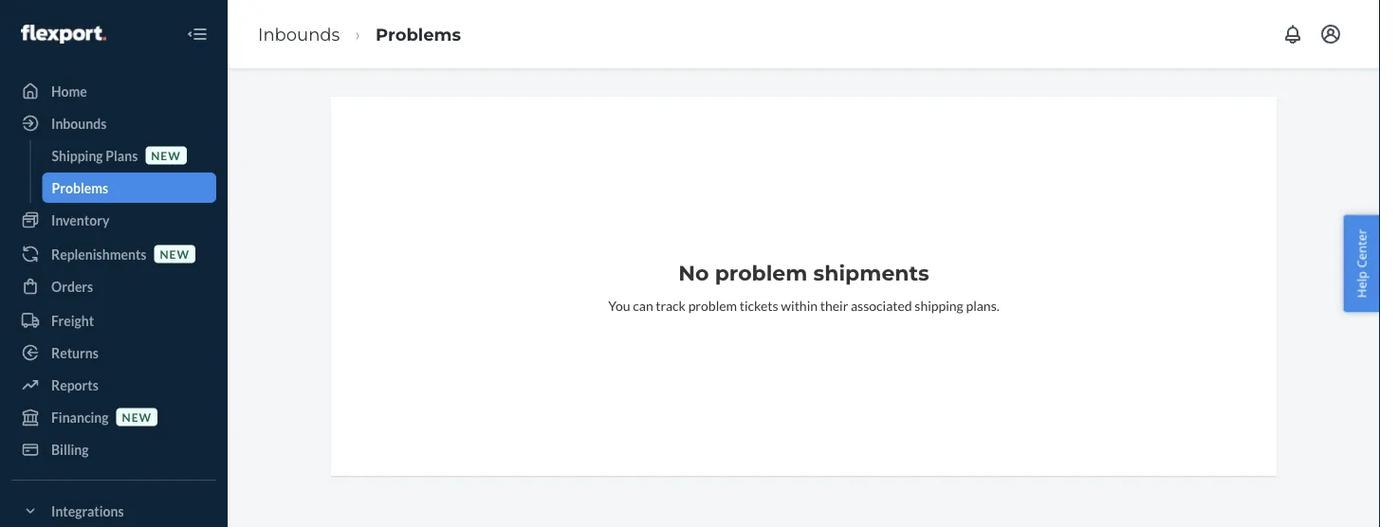 Task type: locate. For each thing, give the bounding box(es) containing it.
inbounds
[[258, 24, 340, 45], [51, 115, 107, 131]]

problems
[[376, 24, 461, 45], [52, 180, 108, 196]]

1 vertical spatial problems
[[52, 180, 108, 196]]

new
[[151, 148, 181, 162], [160, 247, 190, 261], [122, 410, 152, 424]]

tickets
[[740, 298, 779, 314]]

no problem shipments
[[679, 261, 930, 286]]

plans.
[[967, 298, 1000, 314]]

problem
[[715, 261, 808, 286], [689, 298, 738, 314]]

0 horizontal spatial inbounds link
[[11, 108, 216, 139]]

0 horizontal spatial inbounds
[[51, 115, 107, 131]]

breadcrumbs navigation
[[243, 7, 477, 62]]

inbounds link
[[258, 24, 340, 45], [11, 108, 216, 139]]

billing link
[[11, 435, 216, 465]]

track
[[656, 298, 686, 314]]

new up orders link
[[160, 247, 190, 261]]

problems inside breadcrumbs "navigation"
[[376, 24, 461, 45]]

new for financing
[[122, 410, 152, 424]]

help center
[[1354, 229, 1371, 298]]

shipments
[[814, 261, 930, 286]]

orders
[[51, 279, 93, 295]]

returns
[[51, 345, 99, 361]]

0 vertical spatial problems link
[[376, 24, 461, 45]]

shipping
[[915, 298, 964, 314]]

new down reports link
[[122, 410, 152, 424]]

can
[[633, 298, 654, 314]]

home link
[[11, 76, 216, 106]]

new for shipping plans
[[151, 148, 181, 162]]

0 vertical spatial problems
[[376, 24, 461, 45]]

close navigation image
[[186, 23, 209, 46]]

problems link
[[376, 24, 461, 45], [42, 173, 216, 203]]

0 vertical spatial inbounds
[[258, 24, 340, 45]]

2 vertical spatial new
[[122, 410, 152, 424]]

new for replenishments
[[160, 247, 190, 261]]

inbounds inside breadcrumbs "navigation"
[[258, 24, 340, 45]]

you can track problem tickets within their associated shipping plans.
[[609, 298, 1000, 314]]

shipping plans
[[52, 148, 138, 164]]

associated
[[851, 298, 913, 314]]

reports link
[[11, 370, 216, 401]]

replenishments
[[51, 246, 147, 262]]

1 horizontal spatial inbounds link
[[258, 24, 340, 45]]

within
[[781, 298, 818, 314]]

1 vertical spatial problem
[[689, 298, 738, 314]]

help
[[1354, 271, 1371, 298]]

problem down "no"
[[689, 298, 738, 314]]

1 vertical spatial inbounds link
[[11, 108, 216, 139]]

integrations
[[51, 504, 124, 520]]

problem up tickets
[[715, 261, 808, 286]]

new right 'plans'
[[151, 148, 181, 162]]

0 vertical spatial new
[[151, 148, 181, 162]]

you
[[609, 298, 631, 314]]

1 horizontal spatial problems
[[376, 24, 461, 45]]

0 vertical spatial inbounds link
[[258, 24, 340, 45]]

0 horizontal spatial problems link
[[42, 173, 216, 203]]

orders link
[[11, 271, 216, 302]]

inbounds link inside breadcrumbs "navigation"
[[258, 24, 340, 45]]

1 vertical spatial new
[[160, 247, 190, 261]]

1 vertical spatial inbounds
[[51, 115, 107, 131]]

center
[[1354, 229, 1371, 268]]

1 vertical spatial problems link
[[42, 173, 216, 203]]

1 horizontal spatial inbounds
[[258, 24, 340, 45]]



Task type: describe. For each thing, give the bounding box(es) containing it.
flexport logo image
[[21, 25, 106, 44]]

returns link
[[11, 338, 216, 368]]

financing
[[51, 410, 109, 426]]

help center button
[[1344, 215, 1381, 313]]

0 horizontal spatial problems
[[52, 180, 108, 196]]

plans
[[106, 148, 138, 164]]

their
[[821, 298, 849, 314]]

shipping
[[52, 148, 103, 164]]

open account menu image
[[1320, 23, 1343, 46]]

open notifications image
[[1282, 23, 1305, 46]]

inventory
[[51, 212, 109, 228]]

reports
[[51, 377, 99, 393]]

inventory link
[[11, 205, 216, 235]]

freight
[[51, 313, 94, 329]]

1 horizontal spatial problems link
[[376, 24, 461, 45]]

freight link
[[11, 306, 216, 336]]

no
[[679, 261, 709, 286]]

billing
[[51, 442, 89, 458]]

home
[[51, 83, 87, 99]]

0 vertical spatial problem
[[715, 261, 808, 286]]

integrations button
[[11, 496, 216, 527]]



Task type: vqa. For each thing, say whether or not it's contained in the screenshot.
Help Center link
no



